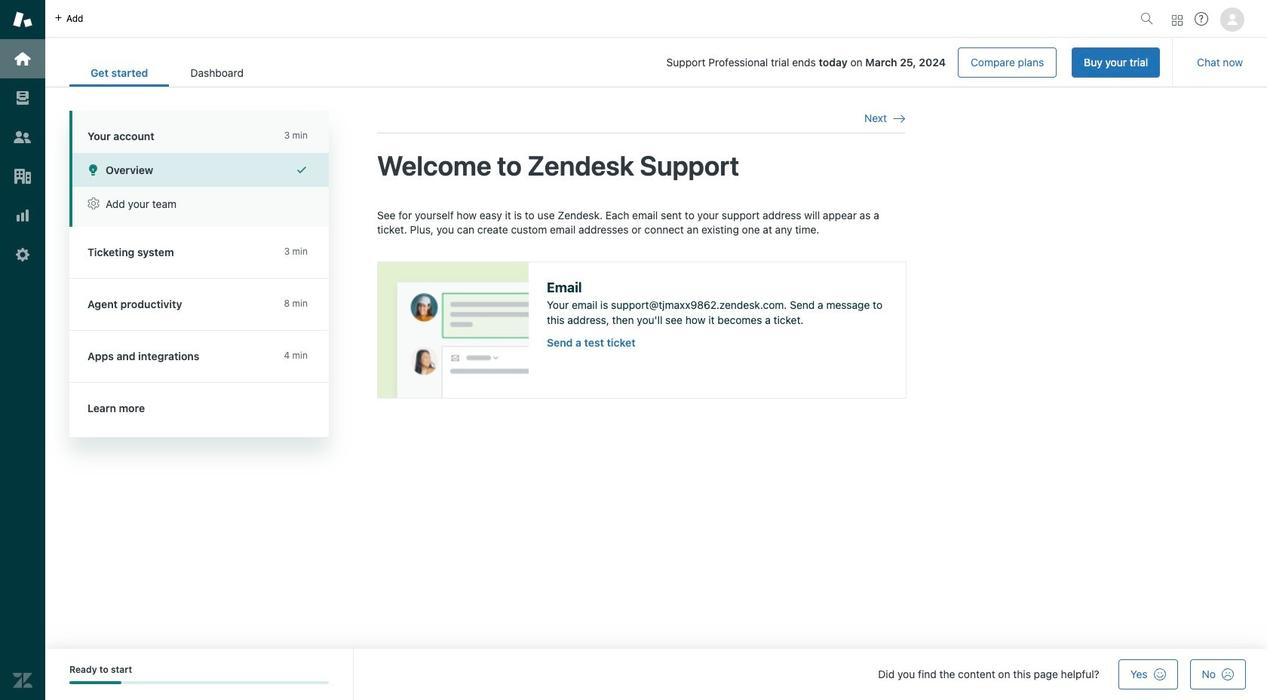 Task type: vqa. For each thing, say whether or not it's contained in the screenshot.
Status
no



Task type: locate. For each thing, give the bounding box(es) containing it.
views image
[[13, 88, 32, 108]]

heading
[[69, 111, 329, 153]]

zendesk support image
[[13, 10, 32, 29]]

get started image
[[13, 49, 32, 69]]

tab list
[[69, 59, 265, 87]]

March 25, 2024 text field
[[866, 56, 946, 69]]

progress bar
[[69, 682, 329, 685]]

tab
[[169, 59, 265, 87]]



Task type: describe. For each thing, give the bounding box(es) containing it.
zendesk products image
[[1172, 15, 1183, 25]]

reporting image
[[13, 206, 32, 226]]

organizations image
[[13, 167, 32, 186]]

main element
[[0, 0, 45, 701]]

example of email conversation inside of the ticketing system and the customer is asking the agent about reimbursement policy. image
[[378, 262, 529, 398]]

admin image
[[13, 245, 32, 265]]

zendesk image
[[13, 671, 32, 691]]

customers image
[[13, 128, 32, 147]]

get help image
[[1195, 12, 1209, 26]]



